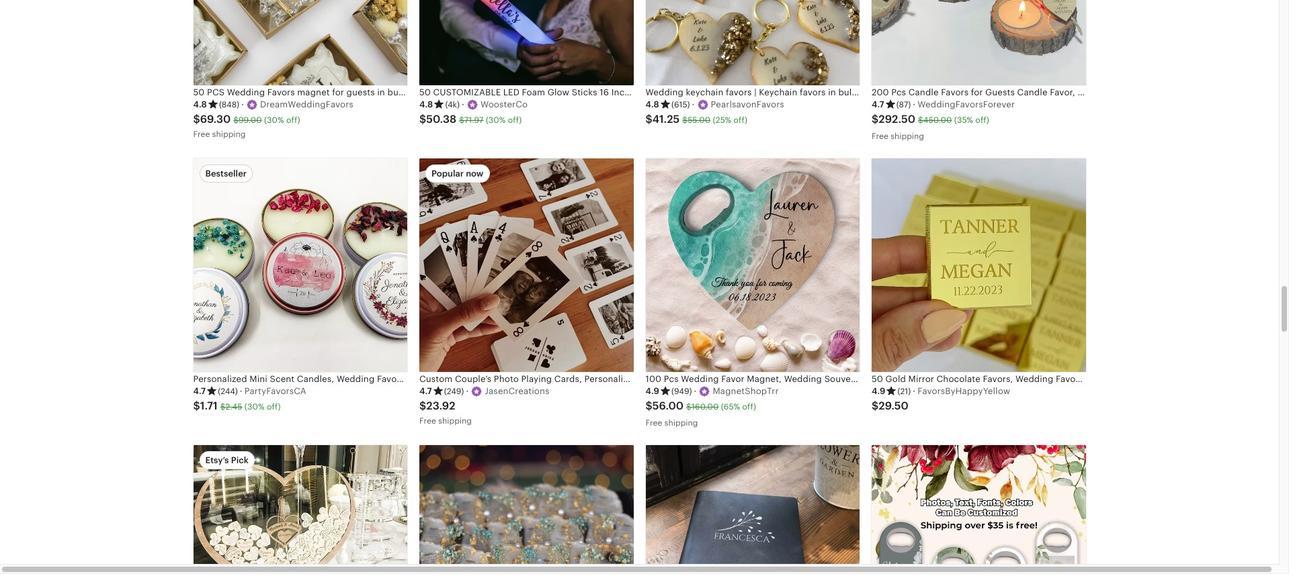 Task type: describe. For each thing, give the bounding box(es) containing it.
50 gold mirror chocolate favors, wedding favors for guests, wedding favors, personalised chocolate, plexiglass chocolate, custom chocolate image
[[872, 158, 1086, 372]]

woosterco
[[480, 99, 528, 110]]

hearts wedding guest book alternative wooden drop box boho rustic fall winter spring summer wedding table decor personalized wedding gift image
[[193, 445, 407, 575]]

off) for 69.30
[[286, 116, 300, 125]]

(65%
[[721, 403, 740, 412]]

50.38
[[426, 113, 457, 126]]

29.50
[[879, 400, 909, 413]]

1.71
[[200, 400, 218, 413]]

(249)
[[444, 387, 464, 397]]

weddingfavorsforever
[[918, 99, 1015, 110]]

2.45
[[226, 403, 242, 412]]

etsy's pick
[[205, 456, 249, 466]]

(35%
[[954, 116, 973, 125]]

4.8 for 41.25
[[646, 99, 659, 110]]

$ 29.50
[[872, 400, 909, 413]]

$ inside $ 41.25 $ 55.00 (25% off)
[[682, 116, 688, 125]]

(87)
[[896, 100, 911, 109]]

· right (249)
[[466, 387, 469, 397]]

free for 56.00
[[646, 419, 662, 428]]

off) for 41.25
[[734, 116, 748, 125]]

partyfavorsca
[[245, 387, 306, 397]]

56.00
[[653, 400, 684, 413]]

4.7 for 292.50
[[872, 99, 884, 110]]

off) for 50.38
[[508, 116, 522, 125]]

50 pcs wedding favors magnet for guests in bulk, epoxy magnet, personalized proposal, baby shower favour, party favors gastgeschenk hochzeit image
[[193, 0, 407, 85]]

(848)
[[219, 100, 239, 109]]

4.7 for 1.71
[[193, 387, 206, 397]]

free for 69.30
[[193, 130, 210, 139]]

off) for 1.71
[[267, 403, 281, 412]]

personalized mini scent candles, wedding favors for guests in bulk, candle party favors, bridal shower, scent candle, bridesmaid candles image
[[193, 158, 407, 372]]

69.30
[[200, 113, 231, 126]]

(30% for 69.30
[[264, 116, 284, 125]]

(615)
[[671, 100, 690, 109]]

popular now
[[432, 168, 484, 178]]

shipping inside $ 23.92 free shipping
[[438, 417, 472, 426]]

$ 56.00 $ 160.00 (65% off) free shipping
[[646, 400, 756, 428]]

(21)
[[898, 387, 911, 397]]

100 pcs wedding favor magnet, wedding souvenir for guest, bridal shower favors, engagement party gifts, wedding shower gift for guest image
[[646, 158, 860, 372]]

450.00
[[923, 116, 952, 125]]

etsy's
[[205, 456, 229, 466]]

· right (848)
[[241, 99, 244, 110]]

· right (244) at the left of page
[[240, 387, 242, 397]]

4.9 for (949)
[[646, 387, 659, 397]]

(949)
[[671, 387, 692, 397]]

50 customizable led foam glow sticks 16 inch - 3 modes multi-color/single color, light up led foam stick image
[[419, 0, 633, 85]]

4.8 for 69.30
[[193, 99, 207, 110]]

4.9 for (21)
[[872, 387, 886, 397]]

$ 50.38 $ 71.97 (30% off)
[[419, 113, 522, 126]]

etsy's pick link
[[193, 445, 407, 575]]

(244)
[[218, 387, 238, 397]]

shipping for 56.00
[[664, 419, 698, 428]]

custom couple's photo playing cards, personalized gifts for anniversary, remember your memories, unique deck poker image
[[419, 158, 633, 372]]



Task type: vqa. For each thing, say whether or not it's contained in the screenshot.
Unique event giveaways, bulk invitation favors, personalized bottle opener, custom design magnets, event souvenirs, customized keepsakes, IMAGE
yes



Task type: locate. For each thing, give the bounding box(es) containing it.
99.00
[[239, 116, 262, 125]]

bestseller
[[205, 168, 247, 178]]

off) down woosterco
[[508, 116, 522, 125]]

41.25
[[652, 113, 680, 126]]

4.9
[[646, 387, 659, 397], [872, 387, 886, 397]]

(30% inside $ 50.38 $ 71.97 (30% off)
[[486, 116, 506, 125]]

4.9 up $ 29.50
[[872, 387, 886, 397]]

shipping inside the $ 56.00 $ 160.00 (65% off) free shipping
[[664, 419, 698, 428]]

$ 292.50 $ 450.00 (35% off) free shipping
[[872, 113, 989, 141]]

· right (21)
[[913, 387, 916, 397]]

free down 56.00
[[646, 419, 662, 428]]

(4k)
[[445, 100, 460, 109]]

custom fridge magnets | wedding favors | magnet set | engagement gift | wedding guest gifts | flower magnet favor for guest | baby shower image
[[419, 445, 633, 575]]

shipping for 292.50
[[891, 132, 924, 141]]

magnetshoptrr
[[713, 387, 779, 397]]

2 4.8 from the left
[[419, 99, 433, 110]]

200 pcs candle favors for guests candle favor, candle favours personalized gifts bridal shower favors rustic wedding favors,christmas gift image
[[872, 0, 1086, 85]]

free inside the $ 56.00 $ 160.00 (65% off) free shipping
[[646, 419, 662, 428]]

· partyfavorsca
[[240, 387, 306, 397]]

$ 69.30 $ 99.00 (30% off) free shipping
[[193, 113, 300, 139]]

1 horizontal spatial 4.7
[[419, 387, 432, 397]]

$ inside $ 50.38 $ 71.97 (30% off)
[[459, 116, 464, 125]]

free down 292.50
[[872, 132, 888, 141]]

55.00
[[688, 116, 711, 125]]

(30% right 99.00
[[264, 116, 284, 125]]

dreamweddingfavors
[[260, 99, 353, 110]]

wedding keychain favors | keychain favors in bulk | keychain favors for guests | bridal shower favors | unique wedding gifts image
[[646, 0, 860, 85]]

off) for 56.00
[[742, 403, 756, 412]]

4.7 up 292.50
[[872, 99, 884, 110]]

pearlsavonfavors
[[711, 99, 784, 110]]

0 horizontal spatial 4.9
[[646, 387, 659, 397]]

(30% for 50.38
[[486, 116, 506, 125]]

off) inside $ 69.30 $ 99.00 (30% off) free shipping
[[286, 116, 300, 125]]

free down the '23.92' in the bottom left of the page
[[419, 417, 436, 426]]

$ 41.25 $ 55.00 (25% off)
[[646, 113, 748, 126]]

off) inside $ 1.71 $ 2.45 (30% off)
[[267, 403, 281, 412]]

shipping inside $ 292.50 $ 450.00 (35% off) free shipping
[[891, 132, 924, 141]]

off) for 292.50
[[976, 116, 989, 125]]

(30% down woosterco
[[486, 116, 506, 125]]

2 horizontal spatial 4.7
[[872, 99, 884, 110]]

2 4.9 from the left
[[872, 387, 886, 397]]

shipping for 69.30
[[212, 130, 246, 139]]

off) down dreamweddingfavors
[[286, 116, 300, 125]]

0 horizontal spatial 4.8
[[193, 99, 207, 110]]

(30% for 1.71
[[245, 403, 265, 412]]

· right (949)
[[694, 387, 697, 397]]

unique event giveaways, bulk invitation favors, personalized bottle opener, custom design magnets, event souvenirs, customized keepsakes, image
[[872, 445, 1086, 575]]

(30% right 2.45
[[245, 403, 265, 412]]

free for 292.50
[[872, 132, 888, 141]]

· weddingfavorsforever
[[913, 99, 1015, 110]]

$ inside $ 1.71 $ 2.45 (30% off)
[[220, 403, 226, 412]]

shipping down the '23.92' in the bottom left of the page
[[438, 417, 472, 426]]

4.7
[[872, 99, 884, 110], [193, 387, 206, 397], [419, 387, 432, 397]]

$
[[193, 113, 200, 126], [419, 113, 426, 126], [646, 113, 652, 126], [872, 113, 879, 126], [233, 116, 239, 125], [459, 116, 464, 125], [682, 116, 688, 125], [918, 116, 923, 125], [193, 400, 200, 413], [419, 400, 426, 413], [646, 400, 653, 413], [872, 400, 879, 413], [220, 403, 226, 412], [686, 403, 692, 412]]

off) down · partyfavorsca
[[267, 403, 281, 412]]

$ 1.71 $ 2.45 (30% off)
[[193, 400, 281, 413]]

4.8 up 41.25
[[646, 99, 659, 110]]

·
[[241, 99, 244, 110], [462, 99, 464, 110], [692, 99, 695, 110], [913, 99, 916, 110], [240, 387, 242, 397], [466, 387, 469, 397], [694, 387, 697, 397], [913, 387, 916, 397]]

4.8
[[193, 99, 207, 110], [419, 99, 433, 110], [646, 99, 659, 110]]

shipping
[[212, 130, 246, 139], [891, 132, 924, 141], [438, 417, 472, 426], [664, 419, 698, 428]]

off) inside the $ 56.00 $ 160.00 (65% off) free shipping
[[742, 403, 756, 412]]

free down 69.30
[[193, 130, 210, 139]]

(30%
[[264, 116, 284, 125], [486, 116, 506, 125], [245, 403, 265, 412]]

$ 23.92 free shipping
[[419, 400, 472, 426]]

1 horizontal spatial 4.8
[[419, 99, 433, 110]]

off)
[[286, 116, 300, 125], [508, 116, 522, 125], [734, 116, 748, 125], [976, 116, 989, 125], [267, 403, 281, 412], [742, 403, 756, 412]]

now
[[466, 168, 484, 178]]

2 horizontal spatial 4.8
[[646, 99, 659, 110]]

· right (615)
[[692, 99, 695, 110]]

4.9 up 56.00
[[646, 387, 659, 397]]

4.8 for 50.38
[[419, 99, 433, 110]]

off) inside $ 50.38 $ 71.97 (30% off)
[[508, 116, 522, 125]]

· right '(4k)'
[[462, 99, 464, 110]]

free
[[193, 130, 210, 139], [872, 132, 888, 141], [419, 417, 436, 426], [646, 419, 662, 428]]

71.97
[[464, 116, 483, 125]]

off) right (35%
[[976, 116, 989, 125]]

favorsbyhappyyellow
[[918, 387, 1010, 397]]

jasencreations
[[485, 387, 550, 397]]

· favorsbyhappyyellow
[[913, 387, 1010, 397]]

292.50
[[879, 113, 915, 126]]

(30% inside $ 69.30 $ 99.00 (30% off) free shipping
[[264, 116, 284, 125]]

4.8 up 69.30
[[193, 99, 207, 110]]

shipping down 292.50
[[891, 132, 924, 141]]

free inside $ 69.30 $ 99.00 (30% off) free shipping
[[193, 130, 210, 139]]

4.7 up the '23.92' in the bottom left of the page
[[419, 387, 432, 397]]

1 4.8 from the left
[[193, 99, 207, 110]]

pick
[[231, 456, 249, 466]]

4.8 up 50.38
[[419, 99, 433, 110]]

off) inside $ 292.50 $ 450.00 (35% off) free shipping
[[976, 116, 989, 125]]

off) down magnetshoptrr
[[742, 403, 756, 412]]

free inside $ 292.50 $ 450.00 (35% off) free shipping
[[872, 132, 888, 141]]

off) inside $ 41.25 $ 55.00 (25% off)
[[734, 116, 748, 125]]

23.92
[[426, 400, 455, 413]]

1 horizontal spatial 4.9
[[872, 387, 886, 397]]

$ inside $ 23.92 free shipping
[[419, 400, 426, 413]]

(30% inside $ 1.71 $ 2.45 (30% off)
[[245, 403, 265, 412]]

off) down pearlsavonfavors
[[734, 116, 748, 125]]

shipping inside $ 69.30 $ 99.00 (30% off) free shipping
[[212, 130, 246, 139]]

personalized leather journal, custom notebook, leather notebook, family planner notebook, journal book, unique birthday gifts image
[[646, 445, 860, 575]]

· right (87)
[[913, 99, 916, 110]]

popular
[[432, 168, 464, 178]]

3 4.8 from the left
[[646, 99, 659, 110]]

free inside $ 23.92 free shipping
[[419, 417, 436, 426]]

(25%
[[713, 116, 731, 125]]

shipping down 69.30
[[212, 130, 246, 139]]

4.7 up the 1.71
[[193, 387, 206, 397]]

shipping down 56.00
[[664, 419, 698, 428]]

0 horizontal spatial 4.7
[[193, 387, 206, 397]]

160.00
[[692, 403, 719, 412]]

1 4.9 from the left
[[646, 387, 659, 397]]



